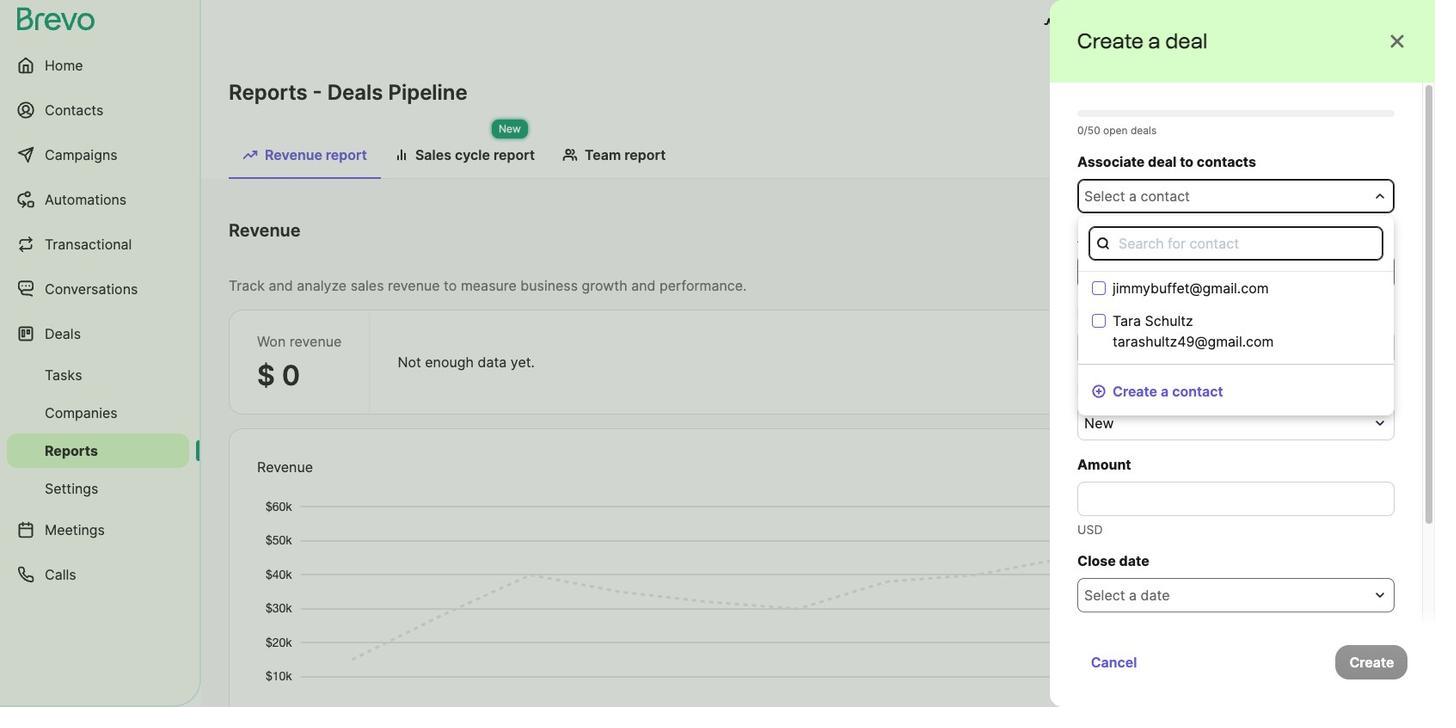 Task type: locate. For each thing, give the bounding box(es) containing it.
a inside 'button'
[[1162, 383, 1169, 400]]

0 horizontal spatial report
[[326, 146, 367, 163]]

tasks
[[45, 367, 82, 384]]

amount
[[1078, 456, 1132, 473]]

deal name *
[[1078, 305, 1160, 322]]

0 vertical spatial date
[[1120, 552, 1150, 570]]

and right track
[[269, 277, 293, 294]]

create a contact
[[1113, 383, 1224, 400]]

2 vertical spatial contact
[[1173, 383, 1224, 400]]

3 report from the left
[[625, 146, 666, 163]]

deals
[[327, 80, 383, 105], [45, 325, 81, 342]]

transactional link
[[7, 224, 189, 265]]

select inside select a date popup button
[[1085, 587, 1126, 604]]

data down measure
[[478, 354, 507, 371]]

create button
[[1336, 645, 1408, 680]]

1 vertical spatial *
[[1153, 380, 1160, 397]]

a down close date on the bottom right of page
[[1130, 587, 1137, 604]]

1 associate from the top
[[1078, 153, 1145, 170]]

0 vertical spatial -
[[313, 80, 322, 105]]

a for select a company
[[1130, 263, 1137, 280]]

contact down associate deal to contacts at the right top
[[1141, 188, 1191, 205]]

01/06/2023
[[1230, 229, 1306, 246]]

usage
[[1065, 15, 1107, 33]]

task
[[1158, 656, 1185, 673]]

revenue
[[388, 277, 440, 294], [290, 333, 342, 350]]

deals up tasks
[[45, 325, 81, 342]]

close date
[[1078, 552, 1150, 570]]

not enough data yet. down new popup button
[[1123, 465, 1261, 483]]

settings
[[45, 480, 98, 497]]

revenue for date range
[[229, 220, 301, 241]]

revenue report link
[[229, 138, 381, 179]]

track
[[229, 277, 265, 294]]

automations
[[45, 191, 127, 208]]

deal up new
[[1078, 380, 1108, 397]]

1 vertical spatial date
[[1141, 587, 1170, 604]]

0 horizontal spatial not
[[398, 354, 421, 371]]

report right team at the left top of the page
[[625, 146, 666, 163]]

1 horizontal spatial deals
[[327, 80, 383, 105]]

team report link
[[549, 138, 680, 177]]

1 horizontal spatial report
[[494, 146, 535, 163]]

enough down track and analyze sales revenue to measure business growth and performance.
[[425, 354, 474, 371]]

revenue report
[[265, 146, 367, 163]]

date down close date on the bottom right of page
[[1141, 587, 1170, 604]]

calls link
[[7, 554, 189, 595]]

deals link
[[7, 313, 189, 354]]

1 horizontal spatial revenue
[[388, 277, 440, 294]]

1 vertical spatial revenue
[[290, 333, 342, 350]]

sales cycle report link
[[381, 138, 549, 177]]

track and analyze sales revenue to measure business growth and performance.
[[229, 277, 747, 294]]

a up search
[[1130, 188, 1137, 205]]

0/50
[[1078, 124, 1101, 137]]

1 vertical spatial deal
[[1078, 380, 1108, 397]]

yet. down business on the left of page
[[511, 354, 535, 371]]

select down close at the bottom right of the page
[[1085, 587, 1126, 604]]

to right 'task'
[[1189, 656, 1202, 673]]

1 vertical spatial reports
[[45, 442, 98, 459]]

1 vertical spatial associate
[[1078, 229, 1145, 246]]

2 horizontal spatial report
[[625, 146, 666, 163]]

and left plan
[[1111, 15, 1136, 33]]

create for create deal
[[1289, 465, 1334, 483]]

a for create a deal
[[1149, 28, 1162, 53]]

deal for associate deal to contacts
[[1149, 153, 1177, 170]]

1 report from the left
[[326, 146, 367, 163]]

a for create a contact
[[1162, 383, 1169, 400]]

1 select from the top
[[1085, 188, 1126, 205]]

usage and plan button
[[1030, 7, 1181, 41]]

tab list containing revenue report
[[229, 138, 1408, 179]]

0 vertical spatial enough
[[425, 354, 474, 371]]

create a contact button
[[1079, 374, 1238, 409]]

revenue inside won revenue $ 0
[[290, 333, 342, 350]]

select for select a company
[[1085, 263, 1126, 280]]

- up revenue report
[[313, 80, 322, 105]]

contact inside 'button'
[[1173, 383, 1224, 400]]

a inside popup button
[[1130, 587, 1137, 604]]

contact right "for"
[[1190, 235, 1240, 252]]

cancel button
[[1078, 645, 1152, 680]]

cycle
[[455, 146, 490, 163]]

companies
[[45, 404, 118, 422]]

0/50 open deals
[[1078, 124, 1157, 137]]

deal inside button
[[1337, 465, 1365, 483]]

0 vertical spatial associate
[[1078, 153, 1145, 170]]

1 horizontal spatial -
[[1222, 229, 1228, 246]]

1 vertical spatial contact
[[1190, 235, 1240, 252]]

schultz
[[1146, 312, 1194, 330]]

1 vertical spatial -
[[1222, 229, 1228, 246]]

1 deal from the top
[[1078, 305, 1108, 322]]

12/19/2022
[[1147, 229, 1220, 246]]

1 vertical spatial enough
[[1151, 465, 1199, 483]]

contact up new popup button
[[1173, 383, 1224, 400]]

reports up settings
[[45, 442, 98, 459]]

on
[[1271, 656, 1288, 673]]

a
[[1149, 28, 1162, 53], [1130, 188, 1137, 205], [1130, 263, 1137, 280], [1162, 383, 1169, 400], [1130, 587, 1137, 604], [1146, 656, 1154, 673]]

associate down the open
[[1078, 153, 1145, 170]]

deal for deal stage
[[1078, 380, 1108, 397]]

and
[[1111, 15, 1136, 33], [269, 277, 293, 294], [632, 277, 656, 294]]

0 vertical spatial reports
[[229, 80, 308, 105]]

contact for create a contact
[[1173, 383, 1224, 400]]

search
[[1119, 235, 1165, 252]]

2 vertical spatial select
[[1085, 587, 1126, 604]]

measure
[[461, 277, 517, 294]]

deals left pipeline
[[327, 80, 383, 105]]

contacts
[[1197, 153, 1257, 170]]

report
[[326, 146, 367, 163], [494, 146, 535, 163], [625, 146, 666, 163]]

1 vertical spatial select
[[1085, 263, 1126, 280]]

sales
[[416, 146, 452, 163]]

0 horizontal spatial revenue
[[290, 333, 342, 350]]

date range
[[1054, 229, 1126, 246]]

* for deal name *
[[1152, 305, 1160, 322]]

and right the growth
[[632, 277, 656, 294]]

0 horizontal spatial data
[[478, 354, 507, 371]]

create for create a task to follow-up on this deal
[[1099, 656, 1142, 673]]

0 vertical spatial select
[[1085, 188, 1126, 205]]

to left the contacts
[[1180, 153, 1194, 170]]

jimmybuffet@gmail.com
[[1113, 280, 1270, 297]]

1 vertical spatial not
[[1123, 465, 1147, 483]]

enough
[[425, 354, 474, 371], [1151, 465, 1199, 483]]

0 vertical spatial deals
[[327, 80, 383, 105]]

tasks link
[[7, 358, 189, 392]]

revenue up 0
[[290, 333, 342, 350]]

date up select a date
[[1120, 552, 1150, 570]]

deal
[[1166, 28, 1208, 53], [1149, 153, 1177, 170], [1149, 229, 1177, 246], [1337, 465, 1365, 483], [1319, 656, 1347, 673]]

3 select from the top
[[1085, 587, 1126, 604]]

team report
[[585, 146, 666, 163]]

not enough data yet.
[[398, 354, 535, 371], [1123, 465, 1261, 483]]

create for create a deal
[[1078, 28, 1145, 53]]

$
[[257, 359, 275, 392]]

a left 'task'
[[1146, 656, 1154, 673]]

to up company
[[1180, 229, 1194, 246]]

report right the cycle
[[494, 146, 535, 163]]

associate deal to companies
[[1078, 229, 1271, 246]]

report for revenue report
[[326, 146, 367, 163]]

0 horizontal spatial and
[[269, 277, 293, 294]]

1 horizontal spatial reports
[[229, 80, 308, 105]]

None text field
[[1078, 330, 1396, 365], [1078, 482, 1396, 516], [1078, 330, 1396, 365], [1078, 482, 1396, 516]]

home link
[[7, 45, 189, 86]]

data
[[478, 354, 507, 371], [1203, 465, 1232, 483]]

report down reports - deals pipeline at the top
[[326, 146, 367, 163]]

- for 01/06/2023
[[1222, 229, 1228, 246]]

conversations
[[45, 280, 138, 298]]

and inside usage and plan button
[[1111, 15, 1136, 33]]

contact for search for contact
[[1190, 235, 1240, 252]]

1 horizontal spatial enough
[[1151, 465, 1199, 483]]

- right 12/19/2022
[[1222, 229, 1228, 246]]

data down new popup button
[[1203, 465, 1232, 483]]

associate for associate deal to contacts
[[1078, 153, 1145, 170]]

campaigns
[[45, 146, 118, 163]]

0 horizontal spatial reports
[[45, 442, 98, 459]]

not enough data yet. down track and analyze sales revenue to measure business growth and performance.
[[398, 354, 535, 371]]

deal for deal name
[[1078, 305, 1108, 322]]

tab list
[[229, 138, 1408, 179]]

2 select from the top
[[1085, 263, 1126, 280]]

reports up "revenue report" link
[[229, 80, 308, 105]]

0 vertical spatial contact
[[1141, 188, 1191, 205]]

2 vertical spatial revenue
[[257, 459, 313, 476]]

2 deal from the top
[[1078, 380, 1108, 397]]

follow-
[[1206, 656, 1251, 673]]

companies
[[1197, 229, 1271, 246]]

0 horizontal spatial -
[[313, 80, 322, 105]]

* right stage
[[1153, 380, 1160, 397]]

yet. down new popup button
[[1236, 465, 1261, 483]]

revenue right the sales
[[388, 277, 440, 294]]

a for select a contact
[[1130, 188, 1137, 205]]

0 vertical spatial deal
[[1078, 305, 1108, 322]]

associate up select a company
[[1078, 229, 1145, 246]]

progress bar
[[1078, 110, 1396, 117]]

deal left the tara
[[1078, 305, 1108, 322]]

date
[[1120, 552, 1150, 570], [1141, 587, 1170, 604]]

1 vertical spatial deals
[[45, 325, 81, 342]]

0 vertical spatial *
[[1152, 305, 1160, 322]]

0 horizontal spatial enough
[[425, 354, 474, 371]]

a right stage
[[1162, 383, 1169, 400]]

1 horizontal spatial yet.
[[1236, 465, 1261, 483]]

not
[[398, 354, 421, 371], [1123, 465, 1147, 483]]

revenue for not enough data yet.
[[257, 459, 313, 476]]

select down range
[[1085, 263, 1126, 280]]

1 horizontal spatial and
[[632, 277, 656, 294]]

usd
[[1078, 522, 1103, 537]]

yet.
[[511, 354, 535, 371], [1236, 465, 1261, 483]]

pipeline
[[388, 80, 468, 105]]

2 associate from the top
[[1078, 229, 1145, 246]]

new button
[[1078, 406, 1396, 441]]

enough right amount
[[1151, 465, 1199, 483]]

2 horizontal spatial and
[[1111, 15, 1136, 33]]

team
[[585, 146, 622, 163]]

1 vertical spatial data
[[1203, 465, 1232, 483]]

contact
[[1141, 188, 1191, 205], [1190, 235, 1240, 252], [1173, 383, 1224, 400]]

won revenue $ 0
[[257, 333, 342, 392]]

- for deals
[[313, 80, 322, 105]]

select
[[1085, 188, 1126, 205], [1085, 263, 1126, 280], [1085, 587, 1126, 604]]

create deal
[[1289, 465, 1365, 483]]

1 vertical spatial revenue
[[229, 220, 301, 241]]

0 horizontal spatial yet.
[[511, 354, 535, 371]]

create deal button
[[1274, 457, 1380, 491]]

tara
[[1113, 312, 1142, 330]]

a right usage
[[1149, 28, 1162, 53]]

deal
[[1078, 305, 1108, 322], [1078, 380, 1108, 397]]

1 horizontal spatial not enough data yet.
[[1123, 465, 1261, 483]]

select up range
[[1085, 188, 1126, 205]]

* right name
[[1152, 305, 1160, 322]]

associate
[[1078, 153, 1145, 170], [1078, 229, 1145, 246]]

0 vertical spatial not enough data yet.
[[398, 354, 535, 371]]

0 horizontal spatial deals
[[45, 325, 81, 342]]

1 horizontal spatial not
[[1123, 465, 1147, 483]]

select a contact
[[1085, 188, 1191, 205]]

a down search
[[1130, 263, 1137, 280]]

create inside 'button'
[[1113, 383, 1158, 400]]

1 vertical spatial not enough data yet.
[[1123, 465, 1261, 483]]



Task type: vqa. For each thing, say whether or not it's contained in the screenshot.
right "ENOUGH"
yes



Task type: describe. For each thing, give the bounding box(es) containing it.
deal for create deal
[[1337, 465, 1365, 483]]

0
[[282, 359, 300, 392]]

range
[[1089, 229, 1126, 246]]

select a date
[[1085, 587, 1170, 604]]

reports for reports - deals pipeline
[[229, 80, 308, 105]]

reports for reports
[[45, 442, 98, 459]]

sales
[[351, 277, 384, 294]]

1 horizontal spatial data
[[1203, 465, 1232, 483]]

tara schultz tarashultz49@gmail.com
[[1113, 312, 1275, 350]]

progress bar inside create a deal dialog
[[1078, 110, 1396, 117]]

contacts link
[[7, 89, 189, 131]]

new
[[1085, 415, 1115, 432]]

reports - deals pipeline
[[229, 80, 468, 105]]

12/19/2022 - 01/06/2023
[[1147, 229, 1306, 246]]

0 vertical spatial revenue
[[388, 277, 440, 294]]

select a date button
[[1078, 578, 1396, 613]]

name
[[1111, 305, 1149, 322]]

close
[[1078, 552, 1117, 570]]

associate deal to contacts
[[1078, 153, 1257, 170]]

reports link
[[7, 434, 189, 468]]

companies link
[[7, 396, 189, 430]]

a for select a date
[[1130, 587, 1137, 604]]

1 vertical spatial yet.
[[1236, 465, 1261, 483]]

associate for associate deal to companies
[[1078, 229, 1145, 246]]

meetings
[[45, 521, 105, 539]]

a for create a task to follow-up on this deal
[[1146, 656, 1154, 673]]

0 horizontal spatial not enough data yet.
[[398, 354, 535, 371]]

search for contact
[[1119, 235, 1240, 252]]

up
[[1251, 656, 1267, 673]]

sales cycle report
[[416, 146, 535, 163]]

contact for select a contact
[[1141, 188, 1191, 205]]

* for deal stage *
[[1153, 380, 1160, 397]]

date
[[1054, 229, 1085, 246]]

calls
[[45, 566, 76, 583]]

this
[[1291, 656, 1315, 673]]

2 report from the left
[[494, 146, 535, 163]]

usage and plan
[[1065, 15, 1168, 33]]

and for usage
[[1111, 15, 1136, 33]]

create a deal dialog
[[1051, 0, 1436, 707]]

0 vertical spatial revenue
[[265, 146, 323, 163]]

meetings link
[[7, 509, 189, 551]]

business
[[521, 277, 578, 294]]

tarashultz49@gmail.com
[[1113, 333, 1275, 350]]

0 vertical spatial not
[[398, 354, 421, 371]]

and for track
[[269, 277, 293, 294]]

report for team report
[[625, 146, 666, 163]]

create a task to follow-up on this deal
[[1099, 656, 1347, 673]]

open
[[1104, 124, 1128, 137]]

stage
[[1111, 380, 1149, 397]]

growth
[[582, 277, 628, 294]]

select for select a date
[[1085, 587, 1126, 604]]

to left measure
[[444, 277, 457, 294]]

deal stage *
[[1078, 380, 1160, 397]]

automations link
[[7, 179, 189, 220]]

settings link
[[7, 471, 189, 506]]

performance.
[[660, 277, 747, 294]]

select for select a contact
[[1085, 188, 1126, 205]]

transactional
[[45, 236, 132, 253]]

cancel
[[1092, 654, 1138, 671]]

select a company
[[1085, 263, 1201, 280]]

company
[[1141, 263, 1201, 280]]

home
[[45, 57, 83, 74]]

create for create a contact
[[1113, 383, 1158, 400]]

conversations link
[[7, 268, 189, 310]]

deal for associate deal to companies
[[1149, 229, 1177, 246]]

analyze
[[297, 277, 347, 294]]

0 vertical spatial data
[[478, 354, 507, 371]]

contacts
[[45, 102, 104, 119]]

create a deal
[[1078, 28, 1208, 53]]

date inside popup button
[[1141, 587, 1170, 604]]

for
[[1168, 235, 1186, 252]]

deals
[[1131, 124, 1157, 137]]

0 vertical spatial yet.
[[511, 354, 535, 371]]

campaigns link
[[7, 134, 189, 176]]

won
[[257, 333, 286, 350]]

plan
[[1139, 15, 1168, 33]]



